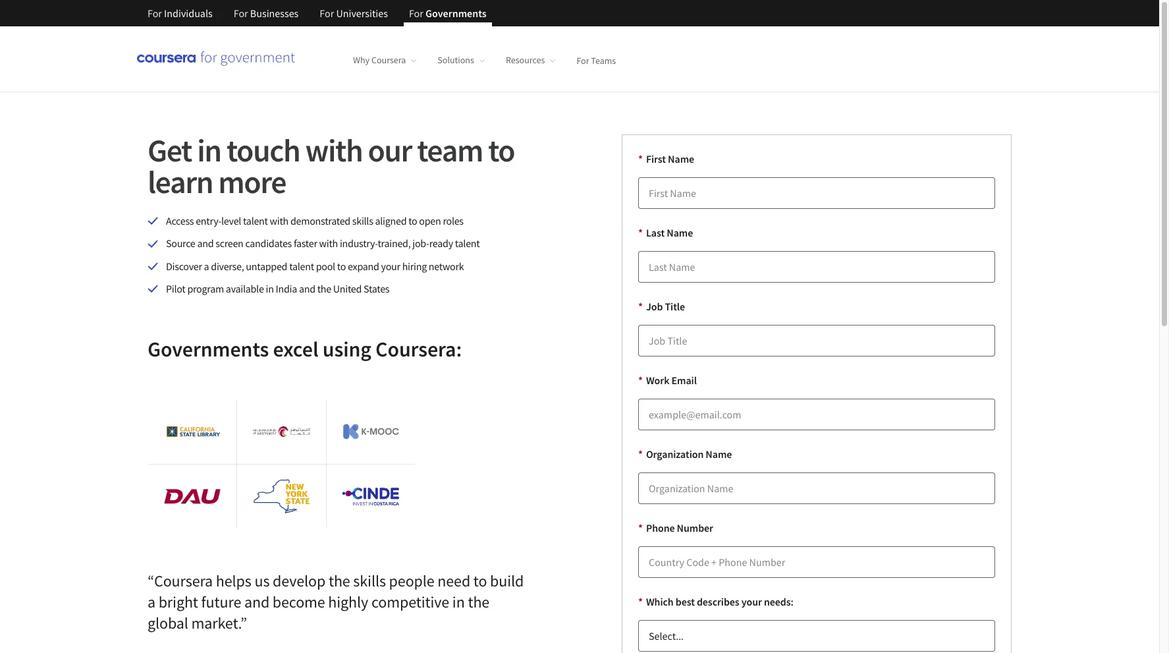 Task type: vqa. For each thing, say whether or not it's contained in the screenshot.
For corresponding to Governments
yes



Task type: locate. For each thing, give the bounding box(es) containing it.
with inside get in touch with our team to learn more
[[305, 130, 363, 170]]

* left organization
[[639, 447, 643, 461]]

2 vertical spatial name
[[706, 447, 732, 461]]

0 vertical spatial coursera
[[372, 54, 406, 66]]

1 horizontal spatial a
[[204, 260, 209, 273]]

* organization name
[[639, 447, 732, 461]]

for individuals
[[148, 7, 213, 20]]

* for * which best describes your needs:
[[639, 595, 643, 608]]

1 vertical spatial with
[[270, 214, 289, 227]]

program
[[187, 282, 224, 295]]

cinde costa rica image
[[342, 487, 399, 505]]

0 vertical spatial a
[[204, 260, 209, 273]]

build
[[490, 570, 524, 591]]

talent right ready
[[455, 237, 480, 250]]

the down pool
[[317, 282, 331, 295]]

0 vertical spatial talent
[[243, 214, 268, 227]]

2 vertical spatial with
[[319, 237, 338, 250]]

a left the diverse,
[[204, 260, 209, 273]]

your left needs:
[[742, 595, 762, 608]]

for left "individuals"
[[148, 7, 162, 20]]

1 vertical spatial coursera
[[154, 570, 213, 591]]

and right india
[[299, 282, 316, 295]]

*
[[639, 152, 643, 165], [639, 226, 643, 239], [639, 300, 643, 313], [639, 374, 643, 387], [639, 447, 643, 461], [639, 521, 643, 534], [639, 595, 643, 608]]

* left job
[[639, 300, 643, 313]]

1 vertical spatial your
[[742, 595, 762, 608]]

* phone number
[[639, 521, 714, 534]]

abu dhabi school of government image
[[253, 427, 310, 437]]

access entry-level talent with demonstrated skills aligned to open roles
[[166, 214, 464, 227]]

and down us
[[244, 592, 270, 612]]

0 horizontal spatial governments
[[148, 336, 269, 362]]

roles
[[443, 214, 464, 227]]

name right last
[[667, 226, 693, 239]]

the up 'highly'
[[329, 570, 350, 591]]

individuals
[[164, 7, 213, 20]]

develop
[[273, 570, 326, 591]]

for left universities
[[320, 7, 334, 20]]

get
[[148, 130, 192, 170]]

1 vertical spatial talent
[[455, 237, 480, 250]]

and down entry-
[[197, 237, 214, 250]]

1 horizontal spatial your
[[742, 595, 762, 608]]

1 * from the top
[[639, 152, 643, 165]]

in right get
[[197, 130, 221, 170]]

in left india
[[266, 282, 274, 295]]

for left businesses
[[234, 7, 248, 20]]

talent down faster
[[289, 260, 314, 273]]

2 horizontal spatial in
[[453, 592, 465, 612]]

get in touch with our team to learn more
[[148, 130, 515, 202]]

talent right level
[[243, 214, 268, 227]]

0 vertical spatial with
[[305, 130, 363, 170]]

k mooc image
[[342, 424, 399, 440]]

1 vertical spatial name
[[667, 226, 693, 239]]

for universities
[[320, 7, 388, 20]]

to right team
[[488, 130, 515, 170]]

discover
[[166, 260, 202, 273]]

Organization Name text field
[[639, 473, 996, 504]]

7 * from the top
[[639, 595, 643, 608]]

1 vertical spatial in
[[266, 282, 274, 295]]

universities
[[336, 7, 388, 20]]

2 vertical spatial and
[[244, 592, 270, 612]]

a up the global at the bottom left of the page
[[148, 592, 156, 612]]

* left phone
[[639, 521, 643, 534]]

2 horizontal spatial and
[[299, 282, 316, 295]]

bright
[[159, 592, 198, 612]]

last
[[646, 226, 665, 239]]

governments down program
[[148, 336, 269, 362]]

0 vertical spatial governments
[[426, 7, 487, 20]]

0 vertical spatial skills
[[352, 214, 373, 227]]

to right 'need'
[[474, 570, 487, 591]]

the
[[317, 282, 331, 295], [329, 570, 350, 591], [468, 592, 490, 612]]

0 horizontal spatial and
[[197, 237, 214, 250]]

0 horizontal spatial coursera
[[154, 570, 213, 591]]

2 vertical spatial in
[[453, 592, 465, 612]]

coursera right why
[[372, 54, 406, 66]]

excel
[[273, 336, 319, 362]]

global
[[148, 613, 188, 633]]

* for * organization name
[[639, 447, 643, 461]]

name
[[668, 152, 695, 165], [667, 226, 693, 239], [706, 447, 732, 461]]

6 * from the top
[[639, 521, 643, 534]]

4 * from the top
[[639, 374, 643, 387]]

1 vertical spatial and
[[299, 282, 316, 295]]

skills
[[352, 214, 373, 227], [353, 570, 386, 591]]

pilot program available in india and the united states
[[166, 282, 390, 295]]

3 * from the top
[[639, 300, 643, 313]]

skills up 'highly'
[[353, 570, 386, 591]]

for governments
[[409, 7, 487, 20]]

and
[[197, 237, 214, 250], [299, 282, 316, 295], [244, 592, 270, 612]]

1 vertical spatial skills
[[353, 570, 386, 591]]

to inside get in touch with our team to learn more
[[488, 130, 515, 170]]

* left first
[[639, 152, 643, 165]]

network
[[429, 260, 464, 273]]

* left which
[[639, 595, 643, 608]]

to
[[488, 130, 515, 170], [409, 214, 417, 227], [337, 260, 346, 273], [474, 570, 487, 591]]

with up candidates
[[270, 214, 289, 227]]

with left "our"
[[305, 130, 363, 170]]

name right organization
[[706, 447, 732, 461]]

businesses
[[250, 7, 299, 20]]

* left last
[[639, 226, 643, 239]]

title
[[665, 300, 685, 313]]

0 horizontal spatial a
[[148, 592, 156, 612]]

job-
[[413, 237, 429, 250]]

First Name text field
[[639, 177, 996, 209]]

banner navigation
[[137, 0, 497, 36]]

talent
[[243, 214, 268, 227], [455, 237, 480, 250], [289, 260, 314, 273]]

with
[[305, 130, 363, 170], [270, 214, 289, 227], [319, 237, 338, 250]]

0 horizontal spatial talent
[[243, 214, 268, 227]]

name right first
[[668, 152, 695, 165]]

your down the trained,
[[381, 260, 401, 273]]

governments
[[426, 7, 487, 20], [148, 336, 269, 362]]

untapped
[[246, 260, 287, 273]]

governments excel using coursera:
[[148, 336, 462, 362]]

solutions link
[[438, 54, 485, 66]]

* for * last name
[[639, 226, 643, 239]]

the down 'need'
[[468, 592, 490, 612]]

for right universities
[[409, 7, 424, 20]]

for
[[148, 7, 162, 20], [234, 7, 248, 20], [320, 7, 334, 20], [409, 7, 424, 20], [577, 54, 590, 66]]

0 horizontal spatial your
[[381, 260, 401, 273]]

your
[[381, 260, 401, 273], [742, 595, 762, 608]]

* left work
[[639, 374, 643, 387]]

industry-
[[340, 237, 378, 250]]

source
[[166, 237, 195, 250]]

name for * organization name
[[706, 447, 732, 461]]

a
[[204, 260, 209, 273], [148, 592, 156, 612]]

1 horizontal spatial and
[[244, 592, 270, 612]]

0 vertical spatial name
[[668, 152, 695, 165]]

using
[[323, 336, 372, 362]]

5 * from the top
[[639, 447, 643, 461]]

skills up industry- on the top left of page
[[352, 214, 373, 227]]

1 horizontal spatial talent
[[289, 260, 314, 273]]

ready
[[429, 237, 453, 250]]

trained,
[[378, 237, 411, 250]]

name for * first name
[[668, 152, 695, 165]]

0 vertical spatial your
[[381, 260, 401, 273]]

future
[[201, 592, 241, 612]]

coursera up bright
[[154, 570, 213, 591]]

in inside get in touch with our team to learn more
[[197, 130, 221, 170]]

1 horizontal spatial governments
[[426, 7, 487, 20]]

more
[[218, 162, 286, 202]]

team
[[417, 130, 483, 170]]

in down 'need'
[[453, 592, 465, 612]]

with up pool
[[319, 237, 338, 250]]

2 vertical spatial the
[[468, 592, 490, 612]]

in
[[197, 130, 221, 170], [266, 282, 274, 295], [453, 592, 465, 612]]

2 * from the top
[[639, 226, 643, 239]]

1 vertical spatial governments
[[148, 336, 269, 362]]

describes
[[697, 595, 740, 608]]

entry-
[[196, 214, 221, 227]]

to left open
[[409, 214, 417, 227]]

governments up solutions
[[426, 7, 487, 20]]

* for * phone number
[[639, 521, 643, 534]]

expand
[[348, 260, 379, 273]]

our
[[368, 130, 412, 170]]

united
[[333, 282, 362, 295]]

0 vertical spatial in
[[197, 130, 221, 170]]

1 horizontal spatial coursera
[[372, 54, 406, 66]]

0 horizontal spatial in
[[197, 130, 221, 170]]

1 vertical spatial a
[[148, 592, 156, 612]]



Task type: describe. For each thing, give the bounding box(es) containing it.
* for * work email
[[639, 374, 643, 387]]

* last name
[[639, 226, 693, 239]]

name for * last name
[[667, 226, 693, 239]]

open
[[419, 214, 441, 227]]

for for individuals
[[148, 7, 162, 20]]

why
[[353, 54, 370, 66]]

access
[[166, 214, 194, 227]]

Country Code + Phone Number telephone field
[[639, 546, 996, 578]]

us
[[255, 570, 270, 591]]

to right pool
[[337, 260, 346, 273]]

highly
[[328, 592, 369, 612]]

california state library image
[[164, 424, 221, 440]]

0 vertical spatial the
[[317, 282, 331, 295]]

2 vertical spatial talent
[[289, 260, 314, 273]]

why coursera link
[[353, 54, 417, 66]]

1 vertical spatial the
[[329, 570, 350, 591]]

for teams link
[[577, 54, 616, 66]]

for for governments
[[409, 7, 424, 20]]

need
[[438, 570, 471, 591]]

resources
[[506, 54, 545, 66]]

coursera for government image
[[137, 51, 295, 67]]

first
[[646, 152, 666, 165]]

new york state image
[[253, 477, 310, 515]]

* for * job title
[[639, 300, 643, 313]]

coursera helps us develop the skills people need to build a bright future and become highly competitive in the global market.
[[148, 570, 524, 633]]

coursera:
[[376, 336, 462, 362]]

people
[[389, 570, 435, 591]]

for for businesses
[[234, 7, 248, 20]]

india
[[276, 282, 297, 295]]

which
[[646, 595, 674, 608]]

teams
[[591, 54, 616, 66]]

for teams
[[577, 54, 616, 66]]

coursera inside coursera helps us develop the skills people need to build a bright future and become highly competitive in the global market.
[[154, 570, 213, 591]]

learn
[[148, 162, 213, 202]]

diverse,
[[211, 260, 244, 273]]

for businesses
[[234, 7, 299, 20]]

and inside coursera helps us develop the skills people need to build a bright future and become highly competitive in the global market.
[[244, 592, 270, 612]]

number
[[677, 521, 714, 534]]

phone
[[646, 521, 675, 534]]

organization
[[646, 447, 704, 461]]

Job Title text field
[[639, 325, 996, 357]]

in inside coursera helps us develop the skills people need to build a bright future and become highly competitive in the global market.
[[453, 592, 465, 612]]

job
[[646, 300, 663, 313]]

* which best describes your needs:
[[639, 595, 794, 608]]

level
[[221, 214, 241, 227]]

hiring
[[402, 260, 427, 273]]

skills inside coursera helps us develop the skills people need to build a bright future and become highly competitive in the global market.
[[353, 570, 386, 591]]

discover a diverse, untapped talent pool to expand your hiring network
[[166, 260, 464, 273]]

pool
[[316, 260, 335, 273]]

faster
[[294, 237, 317, 250]]

candidates
[[245, 237, 292, 250]]

Last Name text field
[[639, 251, 996, 283]]

become
[[273, 592, 325, 612]]

a inside coursera helps us develop the skills people need to build a bright future and become highly competitive in the global market.
[[148, 592, 156, 612]]

screen
[[216, 237, 244, 250]]

to inside coursera helps us develop the skills people need to build a bright future and become highly competitive in the global market.
[[474, 570, 487, 591]]

example@email.com email field
[[639, 399, 996, 430]]

needs:
[[764, 595, 794, 608]]

solutions
[[438, 54, 474, 66]]

market.
[[191, 613, 241, 633]]

best
[[676, 595, 695, 608]]

competitive
[[372, 592, 450, 612]]

* first name
[[639, 152, 695, 165]]

defense acquisition university (dau) image
[[164, 489, 221, 504]]

touch
[[227, 130, 300, 170]]

states
[[364, 282, 390, 295]]

aligned
[[375, 214, 407, 227]]

* work email
[[639, 374, 697, 387]]

2 horizontal spatial talent
[[455, 237, 480, 250]]

1 horizontal spatial in
[[266, 282, 274, 295]]

demonstrated
[[291, 214, 351, 227]]

available
[[226, 282, 264, 295]]

resources link
[[506, 54, 556, 66]]

* job title
[[639, 300, 685, 313]]

0 vertical spatial and
[[197, 237, 214, 250]]

pilot
[[166, 282, 186, 295]]

for for universities
[[320, 7, 334, 20]]

governments inside banner navigation
[[426, 7, 487, 20]]

source and screen candidates faster with industry-trained, job-ready talent
[[166, 237, 480, 250]]

why coursera
[[353, 54, 406, 66]]

email
[[672, 374, 697, 387]]

* for * first name
[[639, 152, 643, 165]]

helps
[[216, 570, 252, 591]]

work
[[646, 374, 670, 387]]

for left teams
[[577, 54, 590, 66]]



